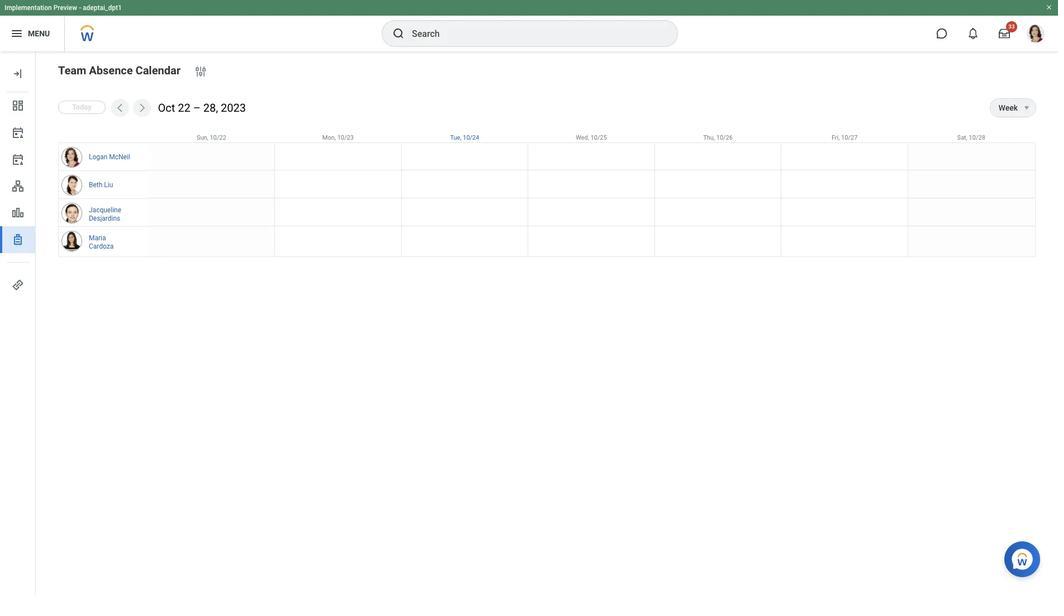 Task type: describe. For each thing, give the bounding box(es) containing it.
preview
[[54, 4, 77, 12]]

caret down image
[[1021, 103, 1034, 112]]

calendar user solid image
[[11, 126, 25, 139]]

desjardins
[[89, 215, 120, 223]]

beth liu link
[[89, 179, 113, 190]]

close environment banner image
[[1046, 4, 1053, 11]]

33 button
[[993, 21, 1018, 46]]

jacqueline desjardins
[[89, 206, 121, 223]]

week button
[[991, 99, 1018, 117]]

22
[[178, 101, 191, 114]]

liu
[[104, 181, 113, 189]]

logan mcneil link
[[89, 151, 130, 162]]

jacqueline desjardins link
[[89, 204, 131, 223]]

mcneil
[[109, 154, 130, 161]]

Search Workday  search field
[[412, 21, 655, 46]]

calendar
[[136, 64, 181, 77]]

menu
[[28, 29, 50, 38]]

change selection image
[[194, 65, 207, 78]]

justify image
[[10, 27, 23, 40]]

today
[[72, 103, 91, 111]]

beth liu
[[89, 181, 113, 189]]

implementation preview -   adeptai_dpt1
[[4, 4, 122, 12]]

33
[[1009, 23, 1015, 30]]

team absence calendar
[[58, 64, 181, 77]]

absence
[[89, 64, 133, 77]]

beth
[[89, 181, 103, 189]]

today button
[[58, 101, 105, 114]]

task timeoff image
[[11, 233, 25, 247]]

chevron left image
[[114, 102, 126, 114]]

logan mcneil
[[89, 154, 130, 161]]

oct
[[158, 101, 175, 114]]

week
[[999, 103, 1018, 112]]

notifications large image
[[968, 28, 979, 39]]



Task type: locate. For each thing, give the bounding box(es) containing it.
maria
[[89, 234, 106, 242]]

menu banner
[[0, 0, 1059, 51]]

navigation pane region
[[0, 51, 36, 596]]

28,
[[203, 101, 218, 114]]

2023
[[221, 101, 246, 114]]

dashboard image
[[11, 99, 25, 112]]

profile logan mcneil image
[[1027, 25, 1045, 45]]

implementation
[[4, 4, 52, 12]]

calendar user solid image
[[11, 153, 25, 166]]

menu button
[[0, 16, 64, 51]]

maria cardoza
[[89, 234, 114, 251]]

jacqueline
[[89, 206, 121, 214]]

view team image
[[11, 180, 25, 193]]

–
[[193, 101, 201, 114]]

maria cardoza link
[[89, 232, 131, 251]]

oct 22 – 28, 2023
[[158, 101, 246, 114]]

inbox large image
[[999, 28, 1011, 39]]

cardoza
[[89, 243, 114, 251]]

link image
[[11, 279, 25, 292]]

-
[[79, 4, 81, 12]]

chevron right image
[[136, 102, 147, 114]]

team
[[58, 64, 86, 77]]

adeptai_dpt1
[[83, 4, 122, 12]]

transformation import image
[[11, 67, 25, 81]]

logan
[[89, 154, 107, 161]]

search image
[[392, 27, 405, 40]]

chart image
[[11, 206, 25, 220]]



Task type: vqa. For each thing, say whether or not it's contained in the screenshot.
'Jacqueline'
yes



